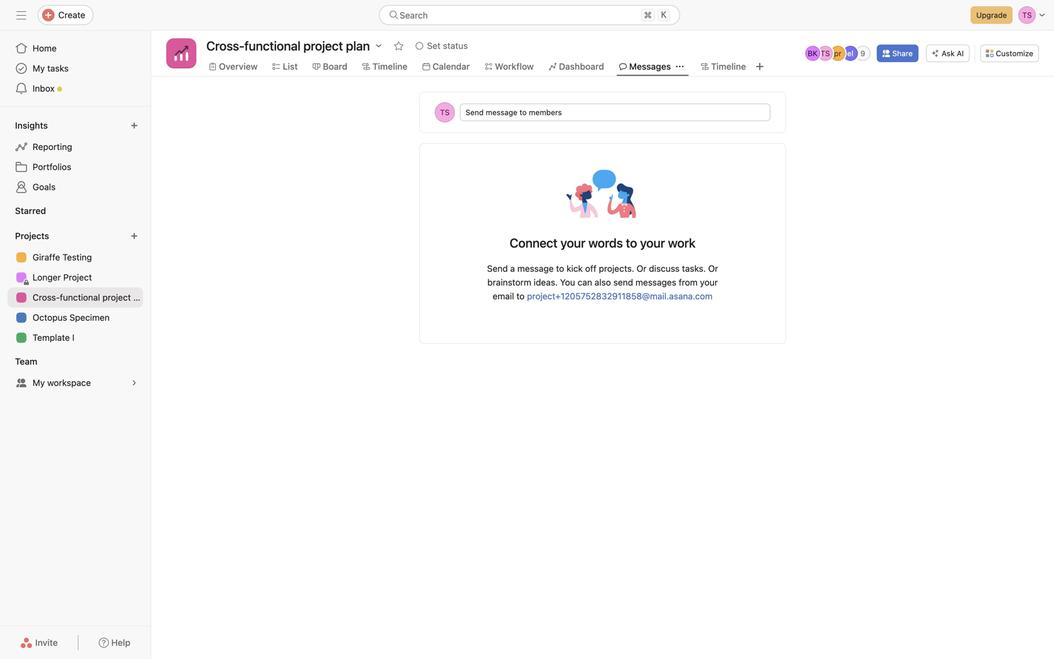 Task type: vqa. For each thing, say whether or not it's contained in the screenshot.
My workspace 'link'
yes



Task type: describe. For each thing, give the bounding box(es) containing it.
status
[[443, 40, 468, 51]]

projects button
[[13, 227, 60, 245]]

connect
[[510, 235, 558, 250]]

off
[[586, 263, 597, 274]]

home
[[33, 43, 57, 53]]

bk
[[808, 49, 818, 58]]

specimen
[[70, 312, 110, 323]]

k
[[662, 10, 667, 20]]

overview
[[219, 61, 258, 72]]

el
[[848, 49, 854, 58]]

octopus specimen link
[[8, 308, 143, 328]]

from
[[679, 277, 698, 288]]

set status button
[[410, 37, 474, 55]]

members
[[529, 108, 562, 117]]

can
[[578, 277, 592, 288]]

template i link
[[8, 328, 143, 348]]

to inside "button"
[[520, 108, 527, 117]]

help button
[[91, 632, 139, 654]]

tab actions image
[[676, 63, 684, 70]]

calendar
[[433, 61, 470, 72]]

goals link
[[8, 177, 143, 197]]

email
[[493, 291, 514, 301]]

set status
[[427, 40, 468, 51]]

new insights image
[[131, 122, 138, 129]]

goals
[[33, 182, 56, 192]]

octopus specimen
[[33, 312, 110, 323]]

see details, my workspace image
[[131, 379, 138, 387]]

giraffe testing
[[33, 252, 92, 262]]

project
[[102, 292, 131, 303]]

kick
[[567, 263, 583, 274]]

list
[[283, 61, 298, 72]]

reporting link
[[8, 137, 143, 157]]

starred
[[15, 206, 46, 216]]

customize
[[996, 49, 1034, 58]]

project+1205752832911858@mail.asana.com
[[527, 291, 713, 301]]

cross-functional project plan
[[207, 38, 370, 53]]

ask ai button
[[926, 45, 970, 62]]

my tasks link
[[8, 58, 143, 78]]

1 horizontal spatial ts
[[821, 49, 830, 58]]

send for send a message to kick off projects. or discuss tasks. or brainstorm ideas. you can also send messages from your email to
[[487, 263, 508, 274]]

functional for project
[[60, 292, 100, 303]]

inbox
[[33, 83, 55, 94]]

longer project
[[33, 272, 92, 282]]

team
[[15, 356, 37, 367]]

send
[[614, 277, 633, 288]]

tasks
[[47, 63, 69, 73]]

add tab image
[[755, 62, 765, 72]]

team button
[[13, 353, 49, 370]]

insights element
[[0, 114, 151, 200]]

workflow
[[495, 61, 534, 72]]

2 or from the left
[[709, 263, 719, 274]]

Search tasks, projects, and more text field
[[379, 5, 680, 25]]

cross-functional project plan
[[33, 292, 151, 303]]

teams element
[[0, 350, 151, 395]]

your work
[[640, 235, 696, 250]]

a
[[511, 263, 515, 274]]

message inside send a message to kick off projects. or discuss tasks. or brainstorm ideas. you can also send messages from your email to
[[518, 263, 554, 274]]

upgrade
[[977, 11, 1008, 19]]

home link
[[8, 38, 143, 58]]

list link
[[273, 60, 298, 73]]

ai
[[957, 49, 964, 58]]

dashboard
[[559, 61, 604, 72]]

workspace
[[47, 378, 91, 388]]

testing
[[62, 252, 92, 262]]

my workspace
[[33, 378, 91, 388]]

portfolios
[[33, 162, 71, 172]]

create
[[58, 10, 85, 20]]

my for my workspace
[[33, 378, 45, 388]]

tasks.
[[682, 263, 706, 274]]

invite
[[35, 637, 58, 648]]

to right email
[[517, 291, 525, 301]]

graph image
[[174, 46, 189, 61]]

send a message to kick off projects. or discuss tasks. or brainstorm ideas. you can also send messages from your email to
[[487, 263, 719, 301]]

cross-functional project plan link
[[8, 288, 151, 308]]

messages
[[636, 277, 677, 288]]

template i
[[33, 332, 74, 343]]

my for my tasks
[[33, 63, 45, 73]]

insights
[[15, 120, 48, 131]]

1 or from the left
[[637, 263, 647, 274]]

pr
[[834, 49, 842, 58]]

portfolios link
[[8, 157, 143, 177]]

create button
[[38, 5, 94, 25]]



Task type: locate. For each thing, give the bounding box(es) containing it.
your down tasks.
[[700, 277, 718, 288]]

1 vertical spatial my
[[33, 378, 45, 388]]

longer
[[33, 272, 61, 282]]

your up kick
[[561, 235, 586, 250]]

board link
[[313, 60, 348, 73]]

send down calendar
[[466, 108, 484, 117]]

message left members
[[486, 108, 518, 117]]

ts right bk
[[821, 49, 830, 58]]

hide sidebar image
[[16, 10, 26, 20]]

project
[[63, 272, 92, 282]]

0 vertical spatial your
[[561, 235, 586, 250]]

0 vertical spatial cross-
[[207, 38, 245, 53]]

functional up list link
[[245, 38, 301, 53]]

0 horizontal spatial your
[[561, 235, 586, 250]]

share button
[[877, 45, 919, 62]]

discuss
[[649, 263, 680, 274]]

1 vertical spatial send
[[487, 263, 508, 274]]

ts down calendar link
[[440, 108, 450, 117]]

projects
[[15, 231, 49, 241]]

global element
[[0, 31, 151, 106]]

message up ideas.
[[518, 263, 554, 274]]

my left the tasks
[[33, 63, 45, 73]]

1 timeline from the left
[[373, 61, 408, 72]]

0 horizontal spatial or
[[637, 263, 647, 274]]

giraffe
[[33, 252, 60, 262]]

cross- for cross-functional project plan
[[33, 292, 60, 303]]

0 horizontal spatial cross-
[[33, 292, 60, 303]]

my down team dropdown button
[[33, 378, 45, 388]]

timeline left add tab icon
[[711, 61, 746, 72]]

functional inside projects element
[[60, 292, 100, 303]]

or
[[637, 263, 647, 274], [709, 263, 719, 274]]

send message to members button
[[460, 104, 771, 121]]

timeline link left add tab icon
[[701, 60, 746, 73]]

1 horizontal spatial send
[[487, 263, 508, 274]]

board
[[323, 61, 348, 72]]

giraffe testing link
[[8, 247, 143, 267]]

connect your words to your work
[[510, 235, 696, 250]]

my inside the teams element
[[33, 378, 45, 388]]

functional
[[245, 38, 301, 53], [60, 292, 100, 303]]

to right words
[[626, 235, 637, 250]]

cross- down longer
[[33, 292, 60, 303]]

dashboard link
[[549, 60, 604, 73]]

longer project link
[[8, 267, 143, 288]]

also
[[595, 277, 611, 288]]

timeline for 1st timeline link
[[373, 61, 408, 72]]

ask
[[942, 49, 955, 58]]

0 vertical spatial ts
[[821, 49, 830, 58]]

plan
[[133, 292, 151, 303]]

2 timeline from the left
[[711, 61, 746, 72]]

send message to members
[[466, 108, 562, 117]]

cross-
[[207, 38, 245, 53], [33, 292, 60, 303]]

projects element
[[0, 225, 151, 350]]

octopus
[[33, 312, 67, 323]]

timeline for first timeline link from right
[[711, 61, 746, 72]]

set
[[427, 40, 441, 51]]

project+1205752832911858@mail.asana.com link
[[527, 291, 713, 301]]

cross- for cross-functional project plan
[[207, 38, 245, 53]]

my inside global element
[[33, 63, 45, 73]]

0 vertical spatial functional
[[245, 38, 301, 53]]

my
[[33, 63, 45, 73], [33, 378, 45, 388]]

2 timeline link from the left
[[701, 60, 746, 73]]

ideas.
[[534, 277, 558, 288]]

0 horizontal spatial ts
[[440, 108, 450, 117]]

your inside send a message to kick off projects. or discuss tasks. or brainstorm ideas. you can also send messages from your email to
[[700, 277, 718, 288]]

0 horizontal spatial timeline link
[[363, 60, 408, 73]]

reporting
[[33, 142, 72, 152]]

overview link
[[209, 60, 258, 73]]

1 vertical spatial ts
[[440, 108, 450, 117]]

0 horizontal spatial functional
[[60, 292, 100, 303]]

cross- inside projects element
[[33, 292, 60, 303]]

1 vertical spatial your
[[700, 277, 718, 288]]

your
[[561, 235, 586, 250], [700, 277, 718, 288]]

cross- up overview link
[[207, 38, 245, 53]]

functional down project
[[60, 292, 100, 303]]

words
[[589, 235, 623, 250]]

upgrade button
[[971, 6, 1013, 24]]

message
[[486, 108, 518, 117], [518, 263, 554, 274]]

messages
[[629, 61, 671, 72]]

functional for project plan
[[245, 38, 301, 53]]

2 my from the top
[[33, 378, 45, 388]]

i
[[72, 332, 74, 343]]

new project or portfolio image
[[131, 232, 138, 240]]

template
[[33, 332, 70, 343]]

brainstorm
[[488, 277, 532, 288]]

project plan
[[304, 38, 370, 53]]

share
[[893, 49, 913, 58]]

or right tasks.
[[709, 263, 719, 274]]

send for send message to members
[[466, 108, 484, 117]]

messages link
[[619, 60, 671, 73]]

⌘
[[644, 10, 652, 20]]

timeline down add to starred image
[[373, 61, 408, 72]]

send inside send a message to kick off projects. or discuss tasks. or brainstorm ideas. you can also send messages from your email to
[[487, 263, 508, 274]]

functional inside 'dropdown button'
[[245, 38, 301, 53]]

1 horizontal spatial your
[[700, 277, 718, 288]]

you
[[560, 277, 575, 288]]

1 vertical spatial cross-
[[33, 292, 60, 303]]

cross-functional project plan button
[[202, 37, 388, 55]]

timeline link down add to starred image
[[363, 60, 408, 73]]

0 vertical spatial send
[[466, 108, 484, 117]]

9
[[861, 49, 866, 58]]

message inside "button"
[[486, 108, 518, 117]]

1 vertical spatial message
[[518, 263, 554, 274]]

None field
[[379, 5, 680, 25]]

cross- inside 'dropdown button'
[[207, 38, 245, 53]]

to left members
[[520, 108, 527, 117]]

my tasks
[[33, 63, 69, 73]]

0 horizontal spatial timeline
[[373, 61, 408, 72]]

to
[[520, 108, 527, 117], [626, 235, 637, 250], [556, 263, 565, 274], [517, 291, 525, 301]]

invite button
[[12, 632, 66, 654]]

to left kick
[[556, 263, 565, 274]]

ask ai
[[942, 49, 964, 58]]

or up messages
[[637, 263, 647, 274]]

1 horizontal spatial timeline link
[[701, 60, 746, 73]]

ts
[[821, 49, 830, 58], [440, 108, 450, 117]]

send inside "button"
[[466, 108, 484, 117]]

1 horizontal spatial cross-
[[207, 38, 245, 53]]

0 horizontal spatial send
[[466, 108, 484, 117]]

send left a
[[487, 263, 508, 274]]

my workspace link
[[8, 373, 143, 393]]

1 horizontal spatial functional
[[245, 38, 301, 53]]

0 vertical spatial message
[[486, 108, 518, 117]]

1 my from the top
[[33, 63, 45, 73]]

inbox link
[[8, 78, 143, 99]]

0 vertical spatial my
[[33, 63, 45, 73]]

workflow link
[[485, 60, 534, 73]]

projects.
[[599, 263, 635, 274]]

1 horizontal spatial timeline
[[711, 61, 746, 72]]

add to starred image
[[394, 41, 404, 51]]

send
[[466, 108, 484, 117], [487, 263, 508, 274]]

1 timeline link from the left
[[363, 60, 408, 73]]

1 horizontal spatial or
[[709, 263, 719, 274]]

1 vertical spatial functional
[[60, 292, 100, 303]]

timeline
[[373, 61, 408, 72], [711, 61, 746, 72]]

timeline link
[[363, 60, 408, 73], [701, 60, 746, 73]]



